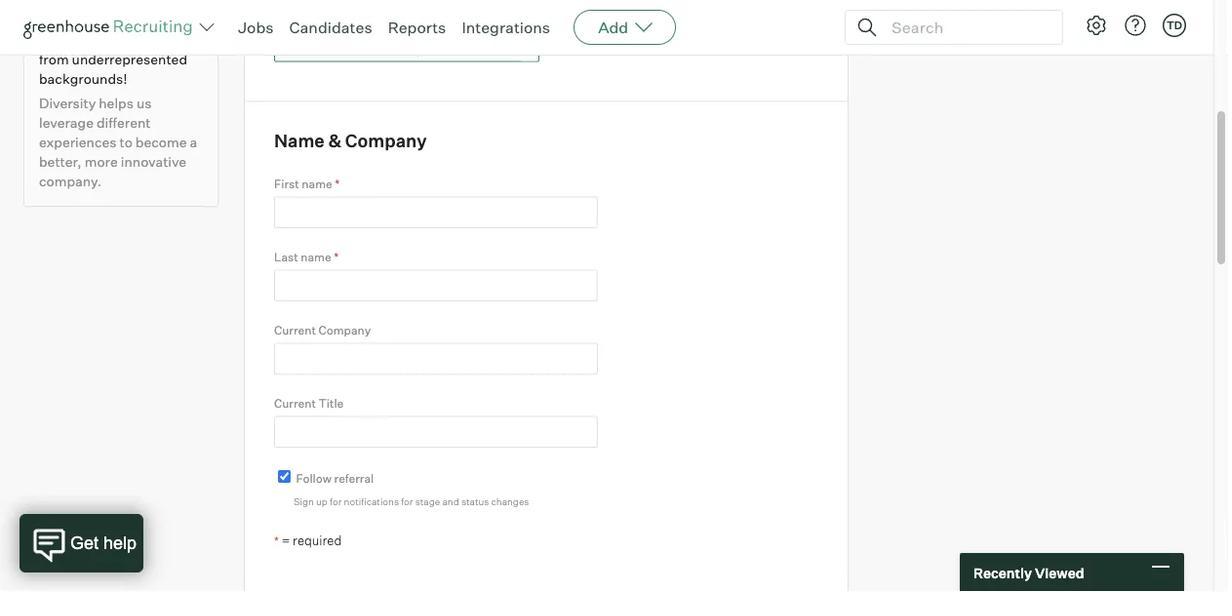 Task type: vqa. For each thing, say whether or not it's contained in the screenshot.
(19) The Holding
no



Task type: locate. For each thing, give the bounding box(es) containing it.
name
[[274, 130, 325, 152]]

name & company
[[274, 130, 427, 152]]

francisco)
[[471, 42, 529, 57]]

1 vertical spatial company
[[319, 323, 371, 338]]

1 horizontal spatial for
[[401, 496, 413, 508]]

lead/staff product designer  (san francisco) (22)
[[283, 42, 554, 57]]

1 vertical spatial name
[[301, 250, 331, 265]]

product
[[344, 42, 388, 57]]

last
[[274, 250, 298, 265]]

company up title
[[319, 323, 371, 338]]

people
[[158, 31, 201, 48]]

consider
[[39, 31, 96, 48]]

for left the stage
[[401, 496, 413, 508]]

innovative
[[121, 153, 187, 170]]

follow
[[296, 471, 332, 486]]

and
[[442, 496, 459, 508]]

current title
[[274, 396, 344, 411]]

current for current company
[[274, 323, 316, 338]]

referring
[[99, 31, 155, 48]]

candidates link
[[289, 18, 372, 37]]

company
[[345, 130, 427, 152], [319, 323, 371, 338]]

leverage
[[39, 114, 94, 131]]

name
[[302, 177, 332, 191], [301, 250, 331, 265]]

current down last at top left
[[274, 323, 316, 338]]

reports
[[388, 18, 446, 37]]

name right last at top left
[[301, 250, 331, 265]]

lead/staff product designer  (san francisco) (22) link
[[274, 35, 554, 63]]

0 horizontal spatial for
[[330, 496, 342, 508]]

* down &
[[335, 177, 340, 191]]

last name *
[[274, 250, 339, 265]]

td button
[[1159, 10, 1191, 41]]

1 current from the top
[[274, 323, 316, 338]]

add
[[598, 18, 629, 37]]

for right the up
[[330, 496, 342, 508]]

backgrounds!
[[39, 70, 127, 88]]

* inside "* = required"
[[274, 533, 279, 548]]

*
[[297, 15, 302, 29], [335, 177, 340, 191], [334, 250, 339, 265], [274, 533, 279, 548]]

company right &
[[345, 130, 427, 152]]

0 vertical spatial current
[[274, 323, 316, 338]]

current
[[274, 323, 316, 338], [274, 396, 316, 411]]

0 vertical spatial name
[[302, 177, 332, 191]]

current left title
[[274, 396, 316, 411]]

designer
[[390, 42, 440, 57]]

0 vertical spatial company
[[345, 130, 427, 152]]

None text field
[[274, 197, 598, 228], [274, 270, 598, 302], [274, 343, 598, 375], [274, 416, 598, 448], [274, 197, 598, 228], [274, 270, 598, 302], [274, 343, 598, 375], [274, 416, 598, 448]]

* right the job
[[297, 15, 302, 29]]

sign up for notifications for stage and status changes
[[294, 496, 529, 508]]

=
[[282, 532, 290, 548]]

* left =
[[274, 533, 279, 548]]

jobs link
[[238, 18, 274, 37]]

Search text field
[[887, 13, 1045, 41]]

recently viewed
[[974, 564, 1085, 581]]

name right first
[[302, 177, 332, 191]]

underrepresented
[[72, 51, 187, 68]]

configure image
[[1085, 14, 1109, 37]]

for
[[330, 496, 342, 508], [401, 496, 413, 508]]

1 vertical spatial current
[[274, 396, 316, 411]]

1 for from the left
[[330, 496, 342, 508]]

to
[[120, 134, 133, 151]]

current for current title
[[274, 396, 316, 411]]

status
[[461, 496, 489, 508]]

2 current from the top
[[274, 396, 316, 411]]

viewed
[[1035, 564, 1085, 581]]

different
[[97, 114, 151, 131]]

(22)
[[531, 42, 554, 57]]



Task type: describe. For each thing, give the bounding box(es) containing it.
more
[[85, 153, 118, 170]]

greenhouse recruiting image
[[23, 16, 199, 39]]

consider referring people from underrepresented backgrounds! diversity helps us leverage different experiences to become a better, more innovative company.
[[39, 31, 201, 190]]

lead/staff
[[283, 42, 342, 57]]

company.
[[39, 173, 102, 190]]

helps
[[99, 95, 134, 112]]

* = required
[[274, 532, 342, 548]]

2 for from the left
[[401, 496, 413, 508]]

become
[[136, 134, 187, 151]]

td
[[1167, 19, 1183, 32]]

Follow referral checkbox
[[278, 470, 291, 483]]

(san
[[442, 42, 468, 57]]

required
[[293, 532, 342, 548]]

stage
[[415, 496, 440, 508]]

notifications
[[344, 496, 399, 508]]

us
[[137, 95, 152, 112]]

diversity
[[39, 95, 96, 112]]

td button
[[1163, 14, 1187, 37]]

job
[[274, 15, 295, 29]]

a
[[190, 134, 197, 151]]

&
[[328, 130, 342, 152]]

integrations
[[462, 18, 551, 37]]

job *
[[274, 15, 302, 29]]

title
[[319, 396, 344, 411]]

better,
[[39, 153, 82, 170]]

candidates
[[289, 18, 372, 37]]

sign
[[294, 496, 314, 508]]

changes
[[491, 496, 529, 508]]

first
[[274, 177, 299, 191]]

name for last
[[301, 250, 331, 265]]

name for first
[[302, 177, 332, 191]]

experiences
[[39, 134, 117, 151]]

recently
[[974, 564, 1032, 581]]

follow referral
[[296, 471, 374, 486]]

* right last at top left
[[334, 250, 339, 265]]

jobs
[[238, 18, 274, 37]]

up
[[316, 496, 328, 508]]

integrations link
[[462, 18, 551, 37]]

from
[[39, 51, 69, 68]]

add button
[[574, 10, 676, 45]]

reports link
[[388, 18, 446, 37]]

referral
[[334, 471, 374, 486]]

first name *
[[274, 177, 340, 191]]

current company
[[274, 323, 371, 338]]



